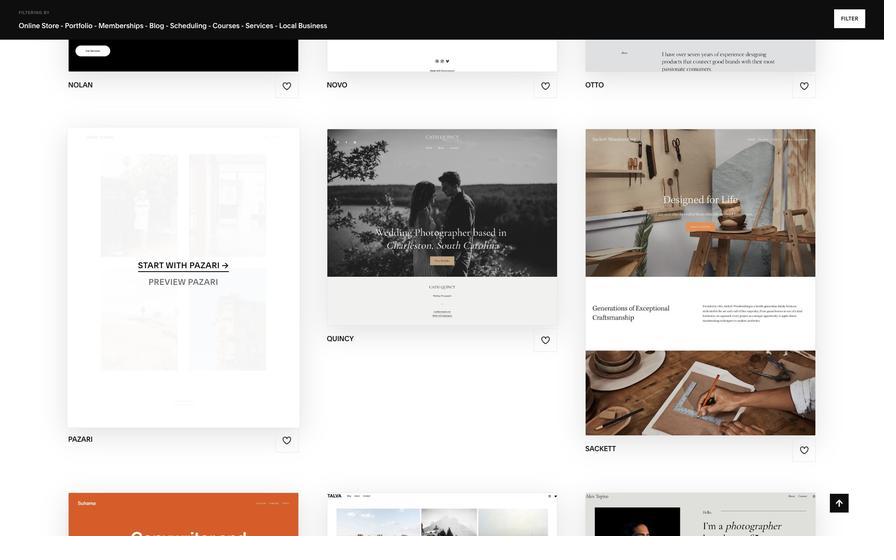 Task type: locate. For each thing, give the bounding box(es) containing it.
- right store at the top of the page
[[61, 21, 63, 30]]

6 - from the left
[[241, 21, 244, 30]]

1 horizontal spatial start
[[395, 211, 421, 220]]

with for quincy
[[423, 211, 445, 220]]

memberships
[[99, 21, 144, 30]]

- left 'blog'
[[145, 21, 148, 30]]

1 - from the left
[[61, 21, 63, 30]]

start for start with pazari
[[138, 261, 164, 271]]

start
[[395, 211, 421, 220], [138, 261, 164, 271], [652, 266, 678, 275]]

preview quincy
[[406, 227, 479, 237]]

with inside button
[[166, 261, 188, 271]]

0 horizontal spatial preview
[[149, 277, 186, 287]]

0 vertical spatial pazari
[[190, 261, 220, 271]]

7 - from the left
[[275, 21, 278, 30]]

2 horizontal spatial start
[[652, 266, 678, 275]]

with for sackett
[[680, 266, 701, 275]]

preview inside preview quincy link
[[406, 227, 443, 237]]

talva image
[[327, 493, 557, 536]]

- left the local
[[275, 21, 278, 30]]

1 horizontal spatial preview
[[406, 227, 443, 237]]

1 vertical spatial pazari
[[188, 277, 218, 287]]

filtering by
[[19, 10, 50, 15]]

0 vertical spatial quincy
[[447, 211, 480, 220]]

start with pazari
[[138, 261, 220, 271]]

nolan
[[68, 81, 93, 89]]

courses
[[213, 21, 240, 30]]

quincy
[[447, 211, 480, 220], [445, 227, 479, 237], [327, 335, 354, 343]]

with for pazari
[[166, 261, 188, 271]]

0 horizontal spatial sackett
[[586, 445, 616, 453]]

start for start with quincy
[[395, 211, 421, 220]]

2 horizontal spatial with
[[680, 266, 701, 275]]

0 vertical spatial preview
[[406, 227, 443, 237]]

- right 'blog'
[[166, 21, 169, 30]]

start with sackett button
[[652, 259, 750, 282]]

store
[[42, 21, 59, 30]]

4 - from the left
[[166, 21, 169, 30]]

- right 'courses'
[[241, 21, 244, 30]]

1 horizontal spatial sackett
[[704, 266, 741, 275]]

0 horizontal spatial with
[[166, 261, 188, 271]]

start with sackett
[[652, 266, 741, 275]]

preview inside preview pazari link
[[149, 277, 186, 287]]

start inside button
[[138, 261, 164, 271]]

filter button
[[835, 9, 866, 28]]

add sackett to your favorites list image
[[800, 446, 810, 455]]

business
[[298, 21, 328, 30]]

preview down start with quincy
[[406, 227, 443, 237]]

1 vertical spatial preview
[[149, 277, 186, 287]]

quincy inside button
[[447, 211, 480, 220]]

1 horizontal spatial with
[[423, 211, 445, 220]]

sackett inside button
[[704, 266, 741, 275]]

1 vertical spatial sackett
[[586, 445, 616, 453]]

sackett
[[704, 266, 741, 275], [586, 445, 616, 453]]

- right portfolio
[[94, 21, 97, 30]]

otto image
[[586, 0, 816, 72]]

pazari
[[190, 261, 220, 271], [188, 277, 218, 287], [68, 435, 93, 444]]

preview down "start with pazari"
[[149, 277, 186, 287]]

0 vertical spatial sackett
[[704, 266, 741, 275]]

0 horizontal spatial start
[[138, 261, 164, 271]]

2 vertical spatial quincy
[[327, 335, 354, 343]]

- left 'courses'
[[209, 21, 211, 30]]

tepito image
[[586, 493, 816, 536]]

with
[[423, 211, 445, 220], [166, 261, 188, 271], [680, 266, 701, 275]]

sackett image
[[586, 129, 816, 436]]

-
[[61, 21, 63, 30], [94, 21, 97, 30], [145, 21, 148, 30], [166, 21, 169, 30], [209, 21, 211, 30], [241, 21, 244, 30], [275, 21, 278, 30]]

preview
[[406, 227, 443, 237], [149, 277, 186, 287]]



Task type: describe. For each thing, give the bounding box(es) containing it.
preview for preview pazari
[[149, 277, 186, 287]]

online
[[19, 21, 40, 30]]

start with quincy button
[[395, 204, 489, 227]]

nolan image
[[69, 0, 298, 72]]

add nolan to your favorites list image
[[282, 82, 292, 91]]

add otto to your favorites list image
[[800, 82, 810, 91]]

novo image
[[327, 0, 557, 72]]

preview pazari
[[149, 277, 218, 287]]

by
[[44, 10, 50, 15]]

online store - portfolio - memberships - blog - scheduling - courses - services - local business
[[19, 21, 328, 30]]

2 - from the left
[[94, 21, 97, 30]]

add novo to your favorites list image
[[541, 82, 551, 91]]

preview pazari link
[[149, 271, 218, 294]]

add quincy to your favorites list image
[[541, 336, 551, 345]]

quincy image
[[327, 129, 557, 326]]

filtering
[[19, 10, 42, 15]]

add pazari to your favorites list image
[[282, 436, 292, 446]]

preview for preview quincy
[[406, 227, 443, 237]]

pazari inside button
[[190, 261, 220, 271]]

scheduling
[[170, 21, 207, 30]]

otto
[[586, 81, 604, 89]]

3 - from the left
[[145, 21, 148, 30]]

portfolio
[[65, 21, 93, 30]]

filter
[[842, 15, 859, 22]]

start for start with sackett
[[652, 266, 678, 275]]

novo
[[327, 81, 348, 89]]

local
[[279, 21, 297, 30]]

start with quincy
[[395, 211, 480, 220]]

back to top image
[[835, 499, 845, 508]]

preview quincy link
[[406, 221, 479, 244]]

suhama image
[[69, 493, 298, 536]]

2 vertical spatial pazari
[[68, 435, 93, 444]]

services
[[246, 21, 274, 30]]

blog
[[149, 21, 164, 30]]

pazari image
[[68, 128, 300, 428]]

1 vertical spatial quincy
[[445, 227, 479, 237]]

start with pazari button
[[138, 254, 229, 278]]

5 - from the left
[[209, 21, 211, 30]]



Task type: vqa. For each thing, say whether or not it's contained in the screenshot.
'Start' in Start with Quincy button
yes



